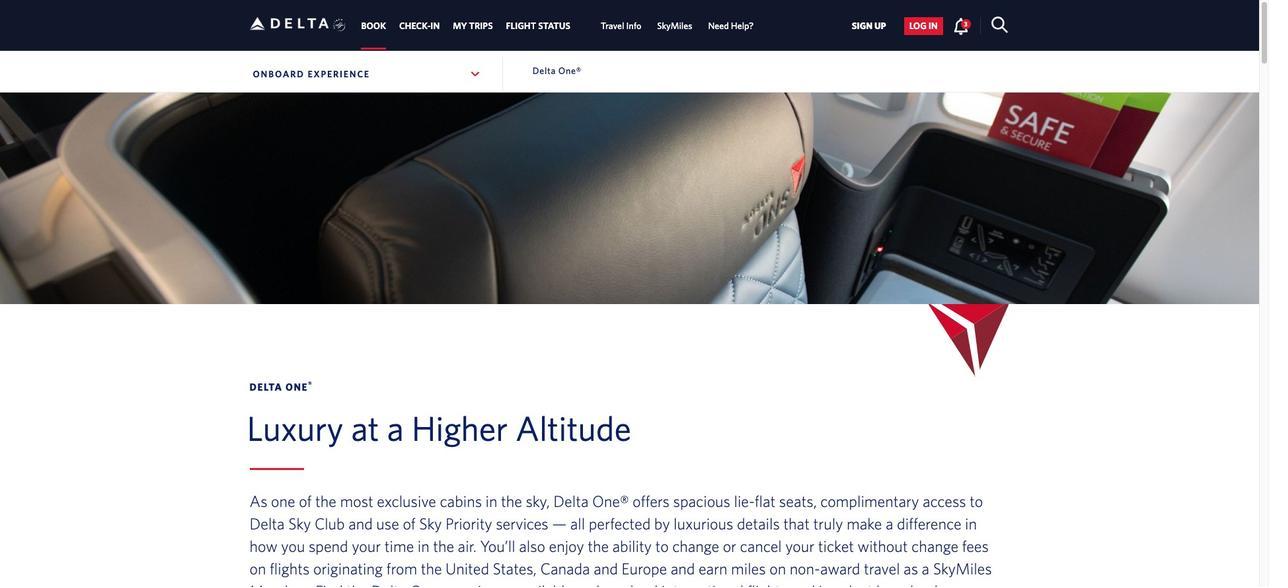 Task type: locate. For each thing, give the bounding box(es) containing it.
how
[[250, 537, 278, 556]]

1 horizontal spatial to
[[970, 492, 983, 511]]

the
[[315, 492, 336, 511], [501, 492, 522, 511], [433, 537, 454, 556], [588, 537, 609, 556], [421, 560, 442, 578], [347, 582, 368, 587]]

sign
[[852, 21, 873, 31]]

delta air lines image
[[250, 3, 329, 44]]

the up services
[[501, 492, 522, 511]]

0 vertical spatial skymiles
[[657, 21, 693, 31]]

0 horizontal spatial of
[[299, 492, 312, 511]]

0 horizontal spatial your
[[352, 537, 381, 556]]

the left air.
[[433, 537, 454, 556]]

change down 'difference' on the right of the page
[[912, 537, 959, 556]]

flight
[[506, 21, 536, 31]]

luxurious
[[674, 515, 734, 533]]

to right access
[[970, 492, 983, 511]]

and
[[349, 515, 373, 533], [594, 560, 618, 578], [671, 560, 695, 578], [791, 582, 815, 587]]

change
[[673, 537, 719, 556], [912, 537, 959, 556]]

enjoy
[[549, 537, 584, 556]]

states,
[[493, 560, 537, 578]]

luxury
[[247, 408, 343, 448]]

lie-
[[734, 492, 755, 511]]

—
[[552, 515, 567, 533]]

1 horizontal spatial change
[[912, 537, 959, 556]]

®
[[308, 380, 313, 388]]

2 vertical spatial a
[[922, 560, 930, 578]]

skyteam image
[[333, 5, 346, 46]]

europe
[[622, 560, 667, 578]]

1 horizontal spatial your
[[786, 537, 815, 556]]

flat
[[755, 492, 776, 511]]

on
[[250, 560, 266, 578], [770, 560, 786, 578], [576, 582, 593, 587]]

on down canada
[[576, 582, 593, 587]]

2 long- from the left
[[877, 582, 910, 587]]

check-in link
[[399, 14, 440, 38]]

difference
[[897, 515, 962, 533]]

club
[[315, 515, 345, 533]]

1 your from the left
[[352, 537, 381, 556]]

delta
[[533, 65, 556, 76], [554, 492, 589, 511], [250, 515, 285, 533], [371, 582, 407, 587]]

of right one
[[299, 492, 312, 511]]

delta one®
[[533, 65, 582, 76]]

your up originating
[[352, 537, 381, 556]]

1 horizontal spatial skymiles
[[933, 560, 992, 578]]

1 horizontal spatial one®
[[592, 492, 629, 511]]

long- down europe
[[596, 582, 630, 587]]

skymiles down fees
[[933, 560, 992, 578]]

flights down miles
[[748, 582, 788, 587]]

2 your from the left
[[786, 537, 815, 556]]

one
[[286, 381, 308, 393]]

travel info link
[[601, 14, 642, 38]]

on left non-
[[770, 560, 786, 578]]

and up international
[[671, 560, 695, 578]]

info
[[626, 21, 642, 31]]

sky up you
[[288, 515, 311, 533]]

in inside button
[[929, 21, 938, 31]]

cabins
[[440, 492, 482, 511]]

higher
[[412, 408, 508, 448]]

book
[[361, 21, 386, 31]]

delta up 'how'
[[250, 515, 285, 533]]

0 horizontal spatial flights
[[270, 560, 310, 578]]

1 change from the left
[[673, 537, 719, 556]]

0 vertical spatial one®
[[559, 65, 582, 76]]

1 vertical spatial skymiles
[[933, 560, 992, 578]]

and down non-
[[791, 582, 815, 587]]

time
[[385, 537, 414, 556]]

skymiles link
[[657, 14, 693, 38]]

check-
[[399, 21, 431, 31]]

3 link
[[953, 17, 971, 34]]

one® inside as one of the most exclusive cabins in the sky, delta one® offers spacious lie-flat seats, complimentary access to delta sky club and use of sky priority services — all perfected by luxurious details that truly make a difference in how you spend your time in the air. you'll also enjoy the ability to change or cancel your ticket without change fees on flights originating from the united states, canada and europe and earn miles on non-award travel as a skymiles member.  find the delta one experience available on long-haul international flights and in select long-
[[592, 492, 629, 511]]

a up without
[[886, 515, 894, 533]]

make
[[847, 515, 882, 533]]

my trips link
[[453, 14, 493, 38]]

a
[[387, 408, 404, 448], [886, 515, 894, 533], [922, 560, 930, 578]]

seats,
[[779, 492, 817, 511]]

on down 'how'
[[250, 560, 266, 578]]

a right at
[[387, 408, 404, 448]]

in
[[929, 21, 938, 31], [486, 492, 498, 511], [965, 515, 977, 533], [418, 537, 430, 556], [819, 582, 831, 587]]

0 horizontal spatial change
[[673, 537, 719, 556]]

of
[[299, 492, 312, 511], [403, 515, 416, 533]]

0 vertical spatial of
[[299, 492, 312, 511]]

0 horizontal spatial to
[[656, 537, 669, 556]]

0 horizontal spatial long-
[[596, 582, 630, 587]]

1 horizontal spatial a
[[886, 515, 894, 533]]

ability
[[613, 537, 652, 556]]

delta down flight status link
[[533, 65, 556, 76]]

1 long- from the left
[[596, 582, 630, 587]]

sky,
[[526, 492, 550, 511]]

of right use
[[403, 515, 416, 533]]

in right log
[[929, 21, 938, 31]]

and down most
[[349, 515, 373, 533]]

your down that
[[786, 537, 815, 556]]

access
[[923, 492, 966, 511]]

2 change from the left
[[912, 537, 959, 556]]

priority
[[446, 515, 492, 533]]

onboard experience
[[253, 69, 370, 79]]

3
[[964, 20, 968, 28]]

select
[[835, 582, 873, 587]]

skymiles right info
[[657, 21, 693, 31]]

use
[[376, 515, 399, 533]]

one
[[410, 582, 438, 587]]

sky down 'exclusive' on the left of the page
[[419, 515, 442, 533]]

1 horizontal spatial flights
[[748, 582, 788, 587]]

1 vertical spatial one®
[[592, 492, 629, 511]]

2 horizontal spatial a
[[922, 560, 930, 578]]

long-
[[596, 582, 630, 587], [877, 582, 910, 587]]

tab list
[[355, 0, 762, 50]]

tab list containing book
[[355, 0, 762, 50]]

1 vertical spatial to
[[656, 537, 669, 556]]

to down the by
[[656, 537, 669, 556]]

1 vertical spatial of
[[403, 515, 416, 533]]

1 sky from the left
[[288, 515, 311, 533]]

skymiles inside 'tab list'
[[657, 21, 693, 31]]

you
[[281, 537, 305, 556]]

cancel
[[740, 537, 782, 556]]

a right as
[[922, 560, 930, 578]]

flights down you
[[270, 560, 310, 578]]

0 horizontal spatial sky
[[288, 515, 311, 533]]

the up club
[[315, 492, 336, 511]]

0 horizontal spatial skymiles
[[657, 21, 693, 31]]

1 horizontal spatial long-
[[877, 582, 910, 587]]

1 horizontal spatial sky
[[419, 515, 442, 533]]

0 horizontal spatial a
[[387, 408, 404, 448]]

skymiles
[[657, 21, 693, 31], [933, 560, 992, 578]]

services
[[496, 515, 549, 533]]

one® up perfected
[[592, 492, 629, 511]]

log in button
[[904, 17, 943, 35]]

to
[[970, 492, 983, 511], [656, 537, 669, 556]]

change down 'luxurious'
[[673, 537, 719, 556]]

one® down status
[[559, 65, 582, 76]]

experience
[[308, 69, 370, 79]]

long- down travel
[[877, 582, 910, 587]]

1 vertical spatial flights
[[748, 582, 788, 587]]



Task type: vqa. For each thing, say whether or not it's contained in the screenshot.
field
no



Task type: describe. For each thing, give the bounding box(es) containing it.
fees
[[962, 537, 989, 556]]

perfected
[[589, 515, 651, 533]]

onboard experience button
[[250, 58, 485, 91]]

onboard
[[253, 69, 305, 79]]

canada
[[540, 560, 590, 578]]

trips
[[469, 21, 493, 31]]

0 horizontal spatial on
[[250, 560, 266, 578]]

check-in
[[399, 21, 440, 31]]

the up one
[[421, 560, 442, 578]]

0 horizontal spatial one®
[[559, 65, 582, 76]]

available
[[516, 582, 573, 587]]

exclusive
[[377, 492, 436, 511]]

travel
[[864, 560, 900, 578]]

united
[[446, 560, 489, 578]]

delta down "from"
[[371, 582, 407, 587]]

truly
[[814, 515, 843, 533]]

book link
[[361, 14, 386, 38]]

in
[[431, 21, 440, 31]]

sign up
[[852, 21, 886, 31]]

skymiles inside as one of the most exclusive cabins in the sky, delta one® offers spacious lie-flat seats, complimentary access to delta sky club and use of sky priority services — all perfected by luxurious details that truly make a difference in how you spend your time in the air. you'll also enjoy the ability to change or cancel your ticket without change fees on flights originating from the united states, canada and europe and earn miles on non-award travel as a skymiles member.  find the delta one experience available on long-haul international flights and in select long-
[[933, 560, 992, 578]]

travel info
[[601, 21, 642, 31]]

details
[[737, 515, 780, 533]]

complimentary
[[821, 492, 919, 511]]

0 vertical spatial a
[[387, 408, 404, 448]]

2 horizontal spatial on
[[770, 560, 786, 578]]

miles
[[731, 560, 766, 578]]

up
[[875, 21, 886, 31]]

sign up link
[[847, 17, 892, 35]]

1 horizontal spatial of
[[403, 515, 416, 533]]

at
[[351, 408, 379, 448]]

need help? link
[[708, 14, 754, 38]]

haul
[[630, 582, 658, 587]]

in right "cabins"
[[486, 492, 498, 511]]

1 horizontal spatial on
[[576, 582, 593, 587]]

0 vertical spatial to
[[970, 492, 983, 511]]

the down originating
[[347, 582, 368, 587]]

my trips
[[453, 21, 493, 31]]

air.
[[458, 537, 477, 556]]

the down perfected
[[588, 537, 609, 556]]

or
[[723, 537, 737, 556]]

flight status link
[[506, 14, 571, 38]]

my
[[453, 21, 467, 31]]

altitude
[[516, 408, 631, 448]]

status
[[538, 21, 571, 31]]

originating
[[313, 560, 383, 578]]

award
[[821, 560, 860, 578]]

that
[[784, 515, 810, 533]]

without
[[858, 537, 908, 556]]

spacious
[[673, 492, 731, 511]]

one
[[271, 492, 295, 511]]

offers
[[633, 492, 670, 511]]

international
[[662, 582, 744, 587]]

log
[[910, 21, 927, 31]]

0 vertical spatial flights
[[270, 560, 310, 578]]

as
[[904, 560, 918, 578]]

as one of the most exclusive cabins in the sky, delta one® offers spacious lie-flat seats, complimentary access to delta sky club and use of sky priority services — all perfected by luxurious details that truly make a difference in how you spend your time in the air. you'll also enjoy the ability to change or cancel your ticket without change fees on flights originating from the united states, canada and europe and earn miles on non-award travel as a skymiles member.  find the delta one experience available on long-haul international flights and in select long-
[[250, 492, 992, 587]]

log in
[[910, 21, 938, 31]]

2 sky from the left
[[419, 515, 442, 533]]

all
[[570, 515, 585, 533]]

most
[[340, 492, 373, 511]]

also
[[519, 537, 545, 556]]

and down ability
[[594, 560, 618, 578]]

find
[[316, 582, 343, 587]]

delta one ®
[[250, 380, 313, 393]]

by
[[654, 515, 670, 533]]

help?
[[731, 21, 754, 31]]

ticket
[[818, 537, 854, 556]]

1 vertical spatial a
[[886, 515, 894, 533]]

delta up all
[[554, 492, 589, 511]]

non-
[[790, 560, 821, 578]]

in down award
[[819, 582, 831, 587]]

as
[[250, 492, 267, 511]]

earn
[[699, 560, 728, 578]]

luxury at a higher altitude
[[247, 408, 631, 448]]

in up fees
[[965, 515, 977, 533]]

you'll
[[480, 537, 516, 556]]

flight status
[[506, 21, 571, 31]]

travel
[[601, 21, 624, 31]]

need help?
[[708, 21, 754, 31]]

experience
[[442, 582, 512, 587]]

from
[[386, 560, 417, 578]]

need
[[708, 21, 729, 31]]

spend
[[309, 537, 348, 556]]

in right time
[[418, 537, 430, 556]]



